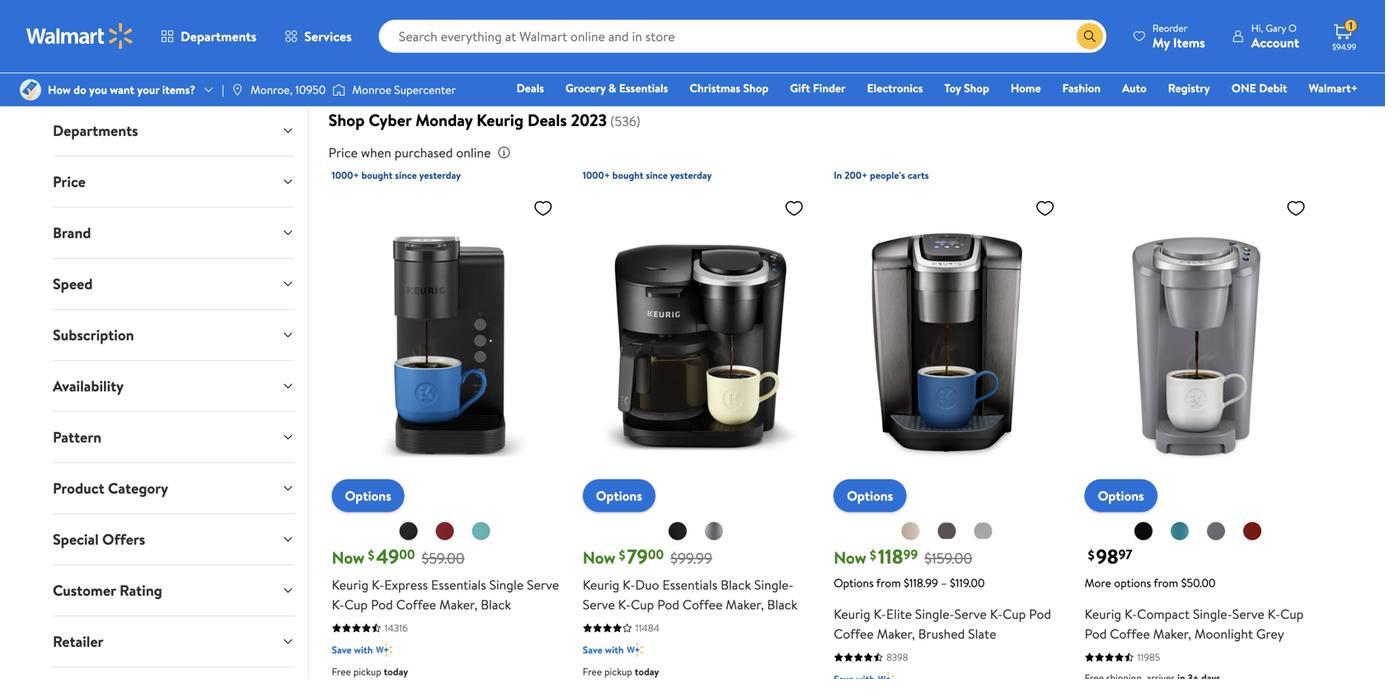 Task type: vqa. For each thing, say whether or not it's contained in the screenshot.
79 since
yes



Task type: locate. For each thing, give the bounding box(es) containing it.
you
[[89, 82, 107, 98]]

departments button up |
[[147, 16, 271, 56]]

 image left how on the left top of the page
[[20, 79, 41, 101]]

coffee inside now $ 49 00 $59.00 keurig k-express essentials single serve k-cup pod coffee maker, black
[[396, 596, 436, 614]]

walmart plus image down 8398
[[878, 672, 895, 680]]

0 horizontal spatial yesterday
[[419, 168, 461, 182]]

1 vertical spatial departments button
[[40, 106, 308, 156]]

0 horizontal spatial from
[[877, 575, 901, 592]]

$ left 79
[[619, 546, 626, 565]]

1 1000+ bought since yesterday from the left
[[332, 168, 461, 182]]

1 vertical spatial price
[[53, 172, 86, 192]]

subscription
[[53, 325, 134, 346]]

0 horizontal spatial black
[[481, 596, 511, 614]]

grocery & essentials
[[566, 80, 668, 96]]

1 save from the left
[[332, 644, 352, 658]]

1 pickup from the left
[[354, 665, 382, 679]]

coffee makers
[[835, 51, 909, 67]]

free for 79
[[583, 665, 602, 679]]

options link up 79
[[583, 480, 656, 513]]

0 vertical spatial walmart plus image
[[627, 642, 644, 659]]

options up 118
[[847, 487, 894, 505]]

1 horizontal spatial from
[[1154, 575, 1179, 592]]

serve inside now $ 49 00 $59.00 keurig k-express essentials single serve k-cup pod coffee maker, black
[[527, 576, 559, 594]]

from up compact at the right of page
[[1154, 575, 1179, 592]]

0 horizontal spatial black image
[[399, 522, 419, 542]]

pods for keurig k-cups & pods
[[397, 51, 421, 67]]

bought for 79
[[613, 168, 644, 182]]

options up 49
[[345, 487, 391, 505]]

1 free from the left
[[332, 665, 351, 679]]

subscription button
[[40, 310, 308, 360]]

pod inside the 'keurig k-elite single-serve k-cup pod coffee maker, brushed slate'
[[1030, 606, 1052, 624]]

customer rating button
[[40, 566, 308, 616]]

1 $ from the left
[[368, 546, 375, 565]]

1
[[1350, 19, 1353, 33]]

serve up christmas shop
[[713, 51, 740, 67]]

0 horizontal spatial since
[[395, 168, 417, 182]]

1000+ down price when purchased online
[[332, 168, 359, 182]]

1 since from the left
[[395, 168, 417, 182]]

prep
[[492, 51, 514, 67]]

$ inside now $ 118 99 $159.00 options from $118.99 – $119.00
[[870, 546, 877, 565]]

1 horizontal spatial serve
[[713, 51, 740, 67]]

2 horizontal spatial shop
[[964, 80, 990, 96]]

0 vertical spatial price
[[329, 144, 358, 162]]

$ for 79
[[619, 546, 626, 565]]

makers up electronics link
[[873, 51, 909, 67]]

2 pods from the left
[[778, 51, 802, 67]]

keurig down services
[[316, 51, 349, 67]]

3 options link from the left
[[834, 480, 907, 513]]

how
[[48, 82, 71, 98]]

kitchen appliances link
[[1023, 43, 1142, 76]]

0 horizontal spatial  image
[[20, 79, 41, 101]]

1 horizontal spatial save with
[[583, 644, 624, 658]]

departments down you
[[53, 120, 138, 141]]

options for 79
[[596, 487, 643, 505]]

serve up grocery
[[580, 51, 607, 67]]

2 1000+ bought since yesterday from the left
[[583, 168, 712, 182]]

deals down deals link
[[528, 109, 567, 132]]

0 horizontal spatial pods
[[397, 51, 421, 67]]

2 since from the left
[[646, 168, 668, 182]]

today down the 11484
[[635, 665, 659, 679]]

1 save with from the left
[[332, 644, 373, 658]]

options inside now $ 118 99 $159.00 options from $118.99 – $119.00
[[834, 575, 874, 592]]

departments inside departments tab
[[53, 120, 138, 141]]

1 horizontal spatial since
[[646, 168, 668, 182]]

1 options link from the left
[[332, 480, 405, 513]]

0 horizontal spatial with
[[354, 644, 373, 658]]

pattern tab
[[40, 412, 308, 463]]

price tab
[[40, 157, 308, 207]]

essentials inside now $ 79 00 $99.99 keurig k-duo essentials black single- serve k-cup pod coffee maker, black
[[663, 576, 718, 594]]

11985
[[1138, 651, 1161, 665]]

black inside now $ 49 00 $59.00 keurig k-express essentials single serve k-cup pod coffee maker, black
[[481, 596, 511, 614]]

now left 118
[[834, 547, 867, 570]]

from down 118
[[877, 575, 901, 592]]

maker,
[[440, 596, 478, 614], [726, 596, 764, 614], [877, 625, 915, 644], [1154, 625, 1192, 644]]

free pickup today down walmart plus icon
[[332, 665, 408, 679]]

since for 49
[[395, 168, 417, 182]]

now inside now $ 118 99 $159.00 options from $118.99 – $119.00
[[834, 547, 867, 570]]

price up brand
[[53, 172, 86, 192]]

coffee inside "link"
[[454, 51, 489, 67]]

2 horizontal spatial now
[[834, 547, 867, 570]]

1 horizontal spatial single
[[547, 51, 578, 67]]

$ inside now $ 49 00 $59.00 keurig k-express essentials single serve k-cup pod coffee maker, black
[[368, 546, 375, 565]]

do
[[74, 82, 86, 98]]

1000+ bought since yesterday down price when purchased online
[[332, 168, 461, 182]]

2 horizontal spatial  image
[[333, 82, 346, 98]]

2 horizontal spatial &
[[768, 51, 776, 67]]

free pickup today for 49
[[332, 665, 408, 679]]

2 save from the left
[[583, 644, 603, 658]]

1 1000+ from the left
[[332, 168, 359, 182]]

2 today from the left
[[635, 665, 659, 679]]

1 horizontal spatial departments
[[181, 27, 257, 45]]

 image
[[20, 79, 41, 101], [333, 82, 346, 98], [231, 83, 244, 97]]

$ left 98
[[1088, 546, 1095, 565]]

 image right 10950
[[333, 82, 346, 98]]

options link for 118
[[834, 480, 907, 513]]

price for price
[[53, 172, 86, 192]]

kitchen
[[1036, 51, 1074, 67]]

1 horizontal spatial free
[[583, 665, 602, 679]]

offers
[[102, 530, 145, 550]]

brand tab
[[40, 208, 308, 258]]

keurig k-express essentials single serve k-cup pod coffee maker, black image
[[332, 191, 560, 500]]

0 horizontal spatial &
[[386, 51, 394, 67]]

1 cups from the left
[[361, 51, 384, 67]]

1 horizontal spatial bought
[[613, 168, 644, 182]]

price button
[[40, 157, 308, 207]]

deals
[[517, 80, 544, 96], [528, 109, 567, 132]]

$ for 49
[[368, 546, 375, 565]]

keurig inside discover keurig link
[[112, 51, 145, 67]]

cup inside keurig k-compact single-serve k-cup pod coffee maker, moonlight grey
[[1281, 606, 1304, 624]]

coffee shop link
[[928, 43, 1016, 76]]

makers
[[610, 51, 645, 67], [873, 51, 909, 67]]

red image
[[435, 522, 455, 542]]

keurig k-elite single-serve k-cup pod coffee maker, brushed slate image
[[834, 191, 1062, 500]]

black image
[[399, 522, 419, 542], [668, 522, 688, 542]]

product category button
[[40, 464, 308, 514]]

options left $118.99
[[834, 575, 874, 592]]

keurig inside now $ 49 00 $59.00 keurig k-express essentials single serve k-cup pod coffee maker, black
[[332, 576, 369, 594]]

today
[[384, 665, 408, 679], [635, 665, 659, 679]]

bought down when
[[362, 168, 393, 182]]

pod
[[371, 596, 393, 614], [658, 596, 680, 614], [1030, 606, 1052, 624], [1085, 625, 1107, 644]]

brushed
[[919, 625, 965, 644]]

pods up monroe supercenter
[[397, 51, 421, 67]]

3 now from the left
[[834, 547, 867, 570]]

yesterday
[[419, 168, 461, 182], [670, 168, 712, 182]]

free pickup today
[[332, 665, 408, 679], [583, 665, 659, 679]]

118
[[878, 543, 904, 571]]

0 horizontal spatial pickup
[[354, 665, 382, 679]]

price left when
[[329, 144, 358, 162]]

add to favorites list, keurig k-duo essentials black single-serve k-cup pod coffee maker, black image
[[785, 198, 804, 219]]

cups for serve
[[742, 51, 765, 67]]

4 $ from the left
[[1088, 546, 1095, 565]]

1 horizontal spatial walmart plus image
[[878, 672, 895, 680]]

departments up |
[[181, 27, 257, 45]]

0 horizontal spatial walmart plus image
[[627, 642, 644, 659]]

save with for 79
[[583, 644, 624, 658]]

1 with from the left
[[354, 644, 373, 658]]

00 inside now $ 49 00 $59.00 keurig k-express essentials single serve k-cup pod coffee maker, black
[[399, 546, 415, 564]]

1 00 from the left
[[399, 546, 415, 564]]

2 bought from the left
[[613, 168, 644, 182]]

$ inside $ 98 97
[[1088, 546, 1095, 565]]

$ left 118
[[870, 546, 877, 565]]

0 horizontal spatial free
[[332, 665, 351, 679]]

tab
[[40, 668, 308, 680]]

$ left 49
[[368, 546, 375, 565]]

subscription tab
[[40, 310, 308, 360]]

options up 79
[[596, 487, 643, 505]]

0 horizontal spatial 00
[[399, 546, 415, 564]]

keurig inside the 'keurig k-elite single-serve k-cup pod coffee maker, brushed slate'
[[834, 606, 871, 624]]

2 now from the left
[[583, 547, 616, 570]]

1 horizontal spatial free pickup today
[[583, 665, 659, 679]]

essentials inside now $ 49 00 $59.00 keurig k-express essentials single serve k-cup pod coffee maker, black
[[431, 576, 486, 594]]

$ inside now $ 79 00 $99.99 keurig k-duo essentials black single- serve k-cup pod coffee maker, black
[[619, 546, 626, 565]]

bought down (536)
[[613, 168, 644, 182]]

moonlight gray image
[[704, 522, 724, 542]]

0 horizontal spatial serve
[[580, 51, 607, 67]]

1 from from the left
[[877, 575, 901, 592]]

special offers button
[[40, 515, 308, 565]]

2 cups from the left
[[742, 51, 765, 67]]

christmas
[[690, 80, 741, 96]]

now for 79
[[583, 547, 616, 570]]

k-
[[351, 51, 361, 67]]

0 horizontal spatial price
[[53, 172, 86, 192]]

1 horizontal spatial cups
[[742, 51, 765, 67]]

o
[[1289, 21, 1297, 35]]

now for 118
[[834, 547, 867, 570]]

serve
[[580, 51, 607, 67], [713, 51, 740, 67]]

single-serve cups & pods
[[678, 51, 802, 67]]

now inside now $ 49 00 $59.00 keurig k-express essentials single serve k-cup pod coffee maker, black
[[332, 547, 365, 570]]

purchased
[[395, 144, 453, 162]]

& for single-serve cups & pods
[[768, 51, 776, 67]]

shop right toy
[[964, 80, 990, 96]]

home link
[[1004, 79, 1049, 97]]

79
[[627, 543, 648, 571]]

1 vertical spatial departments
[[53, 120, 138, 141]]

keurig down more
[[1085, 606, 1122, 624]]

00 up 'duo'
[[648, 546, 664, 564]]

gift finder
[[790, 80, 846, 96]]

fashion
[[1063, 80, 1101, 96]]

 image right |
[[231, 83, 244, 97]]

1 horizontal spatial shop
[[744, 80, 769, 96]]

1 horizontal spatial now
[[583, 547, 616, 570]]

1 horizontal spatial save
[[583, 644, 603, 658]]

single down the teal image
[[489, 576, 524, 594]]

serve inside now $ 79 00 $99.99 keurig k-duo essentials black single- serve k-cup pod coffee maker, black
[[583, 596, 615, 614]]

christmas shop link
[[682, 79, 776, 97]]

today down walmart plus icon
[[384, 665, 408, 679]]

0 horizontal spatial today
[[384, 665, 408, 679]]

0 horizontal spatial save
[[332, 644, 352, 658]]

from
[[877, 575, 901, 592], [1154, 575, 1179, 592]]

0 horizontal spatial cups
[[361, 51, 384, 67]]

2 00 from the left
[[648, 546, 664, 564]]

serve for single
[[580, 51, 607, 67]]

1 horizontal spatial pods
[[778, 51, 802, 67]]

save for 79
[[583, 644, 603, 658]]

1000+ down the 2023
[[583, 168, 610, 182]]

red image
[[1243, 522, 1263, 542]]

keurig left elite
[[834, 606, 871, 624]]

free
[[332, 665, 351, 679], [583, 665, 602, 679]]

today for 79
[[635, 665, 659, 679]]

from inside now $ 118 99 $159.00 options from $118.99 – $119.00
[[877, 575, 901, 592]]

0 vertical spatial departments button
[[147, 16, 271, 56]]

shop for christmas shop
[[744, 80, 769, 96]]

1 bought from the left
[[362, 168, 393, 182]]

cup inside now $ 49 00 $59.00 keurig k-express essentials single serve k-cup pod coffee maker, black
[[345, 596, 368, 614]]

maker, inside now $ 79 00 $99.99 keurig k-duo essentials black single- serve k-cup pod coffee maker, black
[[726, 596, 764, 614]]

0 horizontal spatial now
[[332, 547, 365, 570]]

home
[[1011, 80, 1041, 96]]

coffee prep link
[[441, 43, 528, 76]]

49
[[376, 543, 399, 571]]

1000+ bought since yesterday down (536)
[[583, 168, 712, 182]]

pattern
[[53, 427, 102, 448]]

0 horizontal spatial bought
[[362, 168, 393, 182]]

deals down coffee prep "link"
[[517, 80, 544, 96]]

customer rating
[[53, 581, 162, 601]]

monroe supercenter
[[352, 82, 456, 98]]

walmart plus image down the 11484
[[627, 642, 644, 659]]

1 now from the left
[[332, 547, 365, 570]]

2 black image from the left
[[668, 522, 688, 542]]

1 horizontal spatial makers
[[873, 51, 909, 67]]

pod inside keurig k-compact single-serve k-cup pod coffee maker, moonlight grey
[[1085, 625, 1107, 644]]

services button
[[271, 16, 366, 56]]

0 horizontal spatial 1000+ bought since yesterday
[[332, 168, 461, 182]]

1 horizontal spatial today
[[635, 665, 659, 679]]

single up grocery
[[547, 51, 578, 67]]

pods
[[397, 51, 421, 67], [778, 51, 802, 67]]

save
[[332, 644, 352, 658], [583, 644, 603, 658]]

1 pods from the left
[[397, 51, 421, 67]]

Search search field
[[379, 20, 1107, 53]]

keurig left 'duo'
[[583, 576, 620, 594]]

Walmart Site-Wide search field
[[379, 20, 1107, 53]]

departments
[[181, 27, 257, 45], [53, 120, 138, 141]]

single-serve cups & pods link
[[665, 43, 815, 76]]

0 horizontal spatial save with
[[332, 644, 373, 658]]

0 vertical spatial departments
[[181, 27, 257, 45]]

bought
[[362, 168, 393, 182], [613, 168, 644, 182]]

legal information image
[[498, 146, 511, 159]]

1 horizontal spatial price
[[329, 144, 358, 162]]

2 options link from the left
[[583, 480, 656, 513]]

black image for 49
[[399, 522, 419, 542]]

departments button down items?
[[40, 106, 308, 156]]

free pickup today down the 11484
[[583, 665, 659, 679]]

cups up monroe
[[361, 51, 384, 67]]

cup
[[345, 596, 368, 614], [631, 596, 654, 614], [1003, 606, 1026, 624], [1281, 606, 1304, 624]]

 image for monroe supercenter
[[333, 82, 346, 98]]

cup inside the 'keurig k-elite single-serve k-cup pod coffee maker, brushed slate'
[[1003, 606, 1026, 624]]

pattern button
[[40, 412, 308, 463]]

options link
[[332, 480, 405, 513], [583, 480, 656, 513], [834, 480, 907, 513], [1085, 480, 1158, 513]]

pickup for 49
[[354, 665, 382, 679]]

black image up $99.99
[[668, 522, 688, 542]]

0 vertical spatial single
[[547, 51, 578, 67]]

1 horizontal spatial 1000+
[[583, 168, 610, 182]]

since
[[395, 168, 417, 182], [646, 168, 668, 182]]

items
[[1174, 33, 1206, 52]]

now inside now $ 79 00 $99.99 keurig k-duo essentials black single- serve k-cup pod coffee maker, black
[[583, 547, 616, 570]]

brand
[[53, 223, 91, 243]]

1 horizontal spatial 00
[[648, 546, 664, 564]]

4 options link from the left
[[1085, 480, 1158, 513]]

essentials down $99.99
[[663, 576, 718, 594]]

options link up 49
[[332, 480, 405, 513]]

2 serve from the left
[[713, 51, 740, 67]]

today for 49
[[384, 665, 408, 679]]

3 $ from the left
[[870, 546, 877, 565]]

1 horizontal spatial  image
[[231, 83, 244, 97]]

black image up 49
[[399, 522, 419, 542]]

1 today from the left
[[384, 665, 408, 679]]

makers up "grocery & essentials" link
[[610, 51, 645, 67]]

1 serve from the left
[[580, 51, 607, 67]]

2 free pickup today from the left
[[583, 665, 659, 679]]

pickup
[[354, 665, 382, 679], [605, 665, 633, 679]]

0 horizontal spatial makers
[[610, 51, 645, 67]]

0 horizontal spatial 1000+
[[332, 168, 359, 182]]

1 free pickup today from the left
[[332, 665, 408, 679]]

1 horizontal spatial 1000+ bought since yesterday
[[583, 168, 712, 182]]

shop down monroe
[[329, 109, 365, 132]]

walmart plus image
[[627, 642, 644, 659], [878, 672, 895, 680]]

options link up black image
[[1085, 480, 1158, 513]]

$99.99
[[671, 548, 713, 569]]

1 makers from the left
[[610, 51, 645, 67]]

search icon image
[[1084, 30, 1097, 43]]

single
[[547, 51, 578, 67], [489, 576, 524, 594]]

special offers tab
[[40, 515, 308, 565]]

1 horizontal spatial yesterday
[[670, 168, 712, 182]]

1 horizontal spatial pickup
[[605, 665, 633, 679]]

one
[[1232, 80, 1257, 96]]

essentials down $59.00
[[431, 576, 486, 594]]

2 1000+ from the left
[[583, 168, 610, 182]]

2 save with from the left
[[583, 644, 624, 658]]

free pickup today for 79
[[583, 665, 659, 679]]

single-
[[678, 51, 713, 67], [755, 576, 794, 594], [915, 606, 955, 624], [1193, 606, 1233, 624]]

save with for 49
[[332, 644, 373, 658]]

0 horizontal spatial departments
[[53, 120, 138, 141]]

14316
[[385, 622, 408, 636]]

now left 49
[[332, 547, 365, 570]]

keurig left express
[[332, 576, 369, 594]]

2 with from the left
[[605, 644, 624, 658]]

00 inside now $ 79 00 $99.99 keurig k-duo essentials black single- serve k-cup pod coffee maker, black
[[648, 546, 664, 564]]

discover
[[66, 51, 110, 67]]

deals link
[[509, 79, 552, 97]]

10950
[[295, 82, 326, 98]]

options up black image
[[1098, 487, 1145, 505]]

pods up gift
[[778, 51, 802, 67]]

2 yesterday from the left
[[670, 168, 712, 182]]

1 yesterday from the left
[[419, 168, 461, 182]]

2 makers from the left
[[873, 51, 909, 67]]

price inside dropdown button
[[53, 172, 86, 192]]

now left 79
[[583, 547, 616, 570]]

00 up express
[[399, 546, 415, 564]]

services
[[304, 27, 352, 45]]

options
[[1115, 575, 1152, 592]]

special offers
[[53, 530, 145, 550]]

2 free from the left
[[583, 665, 602, 679]]

1 black image from the left
[[399, 522, 419, 542]]

cups up christmas shop
[[742, 51, 765, 67]]

1 horizontal spatial black image
[[668, 522, 688, 542]]

1 horizontal spatial black
[[721, 576, 751, 594]]

when
[[361, 144, 391, 162]]

options link up gold image
[[834, 480, 907, 513]]

finder
[[813, 80, 846, 96]]

0 horizontal spatial free pickup today
[[332, 665, 408, 679]]

shop down single-serve cups & pods link
[[744, 80, 769, 96]]

2 $ from the left
[[619, 546, 626, 565]]

options for 49
[[345, 487, 391, 505]]

1 horizontal spatial with
[[605, 644, 624, 658]]

supercenter
[[394, 82, 456, 98]]

1 vertical spatial single
[[489, 576, 524, 594]]

0 horizontal spatial single
[[489, 576, 524, 594]]

$ 98 97
[[1088, 543, 1133, 571]]

2 pickup from the left
[[605, 665, 633, 679]]

keurig up want
[[112, 51, 145, 67]]

keurig k-compact single-serve k-cup pod coffee maker, moonlight grey image
[[1085, 191, 1313, 500]]



Task type: describe. For each thing, give the bounding box(es) containing it.
blue image
[[1170, 522, 1190, 542]]

200+
[[845, 168, 868, 182]]

single- inside the 'keurig k-elite single-serve k-cup pod coffee maker, brushed slate'
[[915, 606, 955, 624]]

discover keurig
[[66, 51, 145, 67]]

coffee inside now $ 79 00 $99.99 keurig k-duo essentials black single- serve k-cup pod coffee maker, black
[[683, 596, 723, 614]]

save for 49
[[332, 644, 352, 658]]

bought for 49
[[362, 168, 393, 182]]

shop for toy shop
[[964, 80, 990, 96]]

pod inside now $ 49 00 $59.00 keurig k-express essentials single serve k-cup pod coffee maker, black
[[371, 596, 393, 614]]

reorder my items
[[1153, 21, 1206, 52]]

keurig k-elite single-serve k-cup pod coffee maker, brushed slate
[[834, 606, 1052, 644]]

speed
[[53, 274, 93, 294]]

maker, inside now $ 49 00 $59.00 keurig k-express essentials single serve k-cup pod coffee maker, black
[[440, 596, 478, 614]]

essentials for 49
[[431, 576, 486, 594]]

cups for k-
[[361, 51, 384, 67]]

shop
[[979, 51, 1003, 67]]

moonlight
[[1195, 625, 1254, 644]]

keurig k-cups & pods
[[316, 51, 421, 67]]

options link for 49
[[332, 480, 405, 513]]

$94.99
[[1333, 41, 1357, 52]]

black image
[[1134, 522, 1154, 542]]

one debit link
[[1225, 79, 1295, 97]]

christmas shop
[[690, 80, 769, 96]]

how do you want your items?
[[48, 82, 195, 98]]

coffee inside the 'keurig k-elite single-serve k-cup pod coffee maker, brushed slate'
[[834, 625, 874, 644]]

1 horizontal spatial &
[[609, 80, 617, 96]]

walmart+
[[1309, 80, 1358, 96]]

grocery
[[566, 80, 606, 96]]

in
[[834, 168, 842, 182]]

retailer
[[53, 632, 104, 652]]

gift
[[790, 80, 811, 96]]

gray image
[[1207, 522, 1226, 542]]

toy shop link
[[937, 79, 997, 97]]

keurig inside keurig k-cups & pods link
[[316, 51, 349, 67]]

since for 79
[[646, 168, 668, 182]]

duo
[[636, 576, 660, 594]]

keurig up legal information icon
[[477, 109, 524, 132]]

brand button
[[40, 208, 308, 258]]

97
[[1119, 546, 1133, 564]]

retailer button
[[40, 617, 308, 667]]

gary
[[1266, 21, 1287, 35]]

reorder
[[1153, 21, 1188, 35]]

fashion link
[[1055, 79, 1109, 97]]

free for 49
[[332, 665, 351, 679]]

monroe,
[[251, 82, 293, 98]]

$50.00
[[1182, 575, 1216, 592]]

debit
[[1260, 80, 1288, 96]]

category
[[108, 478, 168, 499]]

black image for 79
[[668, 522, 688, 542]]

single- inside keurig k-compact single-serve k-cup pod coffee maker, moonlight grey
[[1193, 606, 1233, 624]]

retailer tab
[[40, 617, 308, 667]]

pickup for 79
[[605, 665, 633, 679]]

yesterday for 49
[[419, 168, 461, 182]]

speed button
[[40, 259, 308, 309]]

keurig k-cups & pods link
[[303, 43, 434, 76]]

99
[[904, 546, 918, 564]]

people's
[[870, 168, 906, 182]]

& for keurig k-cups & pods
[[386, 51, 394, 67]]

customer rating tab
[[40, 566, 308, 616]]

add to favorites list, keurig k-express essentials single serve k-cup pod coffee maker, black image
[[533, 198, 553, 219]]

cup inside now $ 79 00 $99.99 keurig k-duo essentials black single- serve k-cup pod coffee maker, black
[[631, 596, 654, 614]]

add to favorites list, keurig k-elite single-serve k-cup pod coffee maker, brushed slate image
[[1036, 198, 1055, 219]]

1000+ bought since yesterday for 49
[[332, 168, 461, 182]]

coffee prep
[[454, 51, 514, 67]]

online
[[456, 144, 491, 162]]

pod inside now $ 79 00 $99.99 keurig k-duo essentials black single- serve k-cup pod coffee maker, black
[[658, 596, 680, 614]]

options link for 79
[[583, 480, 656, 513]]

with for 79
[[605, 644, 624, 658]]

11484
[[636, 622, 660, 636]]

slate
[[969, 625, 997, 644]]

2023
[[571, 109, 607, 132]]

product category tab
[[40, 464, 308, 514]]

98
[[1097, 543, 1119, 571]]

1000+ for 79
[[583, 168, 610, 182]]

kitchen appliances
[[1036, 51, 1129, 67]]

essentials for 79
[[663, 576, 718, 594]]

walmart plus image
[[376, 642, 393, 659]]

express
[[384, 576, 428, 594]]

1000+ bought since yesterday for 79
[[583, 168, 712, 182]]

gray image
[[937, 522, 957, 542]]

$ for 118
[[870, 546, 877, 565]]

your
[[137, 82, 159, 98]]

availability button
[[40, 361, 308, 412]]

0 horizontal spatial shop
[[329, 109, 365, 132]]

2 from from the left
[[1154, 575, 1179, 592]]

teal image
[[471, 522, 491, 542]]

toy
[[945, 80, 962, 96]]

|
[[222, 82, 224, 98]]

serve inside keurig k-compact single-serve k-cup pod coffee maker, moonlight grey
[[1233, 606, 1265, 624]]

elite
[[887, 606, 912, 624]]

registry
[[1169, 80, 1211, 96]]

00 for 79
[[648, 546, 664, 564]]

account
[[1252, 33, 1300, 52]]

keurig k-compact single-serve k-cup pod coffee maker, moonlight grey
[[1085, 606, 1304, 644]]

sort and filter section element
[[33, 0, 1353, 29]]

monroe
[[352, 82, 392, 98]]

auto
[[1123, 80, 1147, 96]]

options for 118
[[847, 487, 894, 505]]

electronics
[[867, 80, 923, 96]]

2 horizontal spatial black
[[767, 596, 798, 614]]

serve for single-
[[713, 51, 740, 67]]

coffee inside keurig k-compact single-serve k-cup pod coffee maker, moonlight grey
[[1110, 625, 1150, 644]]

single inside now $ 49 00 $59.00 keurig k-express essentials single serve k-cup pod coffee maker, black
[[489, 576, 524, 594]]

(536)
[[610, 112, 641, 130]]

keurig k-duo essentials black single-serve k-cup pod coffee maker, black image
[[583, 191, 811, 500]]

coffee makers link
[[822, 43, 922, 76]]

walmart image
[[26, 23, 134, 49]]

0 vertical spatial deals
[[517, 80, 544, 96]]

essentials up (536)
[[619, 80, 668, 96]]

yesterday for 79
[[670, 168, 712, 182]]

00 for 49
[[399, 546, 415, 564]]

silver image
[[974, 522, 993, 542]]

serve inside the 'keurig k-elite single-serve k-cup pod coffee maker, brushed slate'
[[955, 606, 987, 624]]

1 vertical spatial walmart plus image
[[878, 672, 895, 680]]

pods for single-serve cups & pods
[[778, 51, 802, 67]]

1000+ for 49
[[332, 168, 359, 182]]

hi,
[[1252, 21, 1264, 35]]

now $ 49 00 $59.00 keurig k-express essentials single serve k-cup pod coffee maker, black
[[332, 543, 559, 614]]

appliances
[[1077, 51, 1129, 67]]

with for 49
[[354, 644, 373, 658]]

availability
[[53, 376, 124, 397]]

single- inside now $ 79 00 $99.99 keurig k-duo essentials black single- serve k-cup pod coffee maker, black
[[755, 576, 794, 594]]

1 vertical spatial deals
[[528, 109, 567, 132]]

discover keurig link
[[53, 43, 158, 76]]

availability tab
[[40, 361, 308, 412]]

departments tab
[[40, 106, 308, 156]]

price when purchased online
[[329, 144, 491, 162]]

maker, inside keurig k-compact single-serve k-cup pod coffee maker, moonlight grey
[[1154, 625, 1192, 644]]

grey
[[1257, 625, 1285, 644]]

more options from $50.00
[[1085, 575, 1216, 592]]

shop cyber monday keurig deals 2023 (536)
[[329, 109, 641, 132]]

cyber
[[369, 109, 412, 132]]

grocery & essentials link
[[558, 79, 676, 97]]

 image for how do you want your items?
[[20, 79, 41, 101]]

product
[[53, 478, 104, 499]]

$118.99
[[904, 575, 939, 592]]

–
[[941, 575, 948, 592]]

maker, inside the 'keurig k-elite single-serve k-cup pod coffee maker, brushed slate'
[[877, 625, 915, 644]]

monday
[[416, 109, 473, 132]]

hi, gary o account
[[1252, 21, 1300, 52]]

price for price when purchased online
[[329, 144, 358, 162]]

one debit
[[1232, 80, 1288, 96]]

gold image
[[901, 522, 921, 542]]

keurig inside now $ 79 00 $99.99 keurig k-duo essentials black single- serve k-cup pod coffee maker, black
[[583, 576, 620, 594]]

keurig inside keurig k-compact single-serve k-cup pod coffee maker, moonlight grey
[[1085, 606, 1122, 624]]

speed tab
[[40, 259, 308, 309]]

$59.00
[[422, 548, 465, 569]]

 image for monroe, 10950
[[231, 83, 244, 97]]

add to favorites list, keurig k-compact single-serve k-cup pod coffee maker, moonlight grey image
[[1287, 198, 1307, 219]]

compact
[[1138, 606, 1190, 624]]

now for 49
[[332, 547, 365, 570]]



